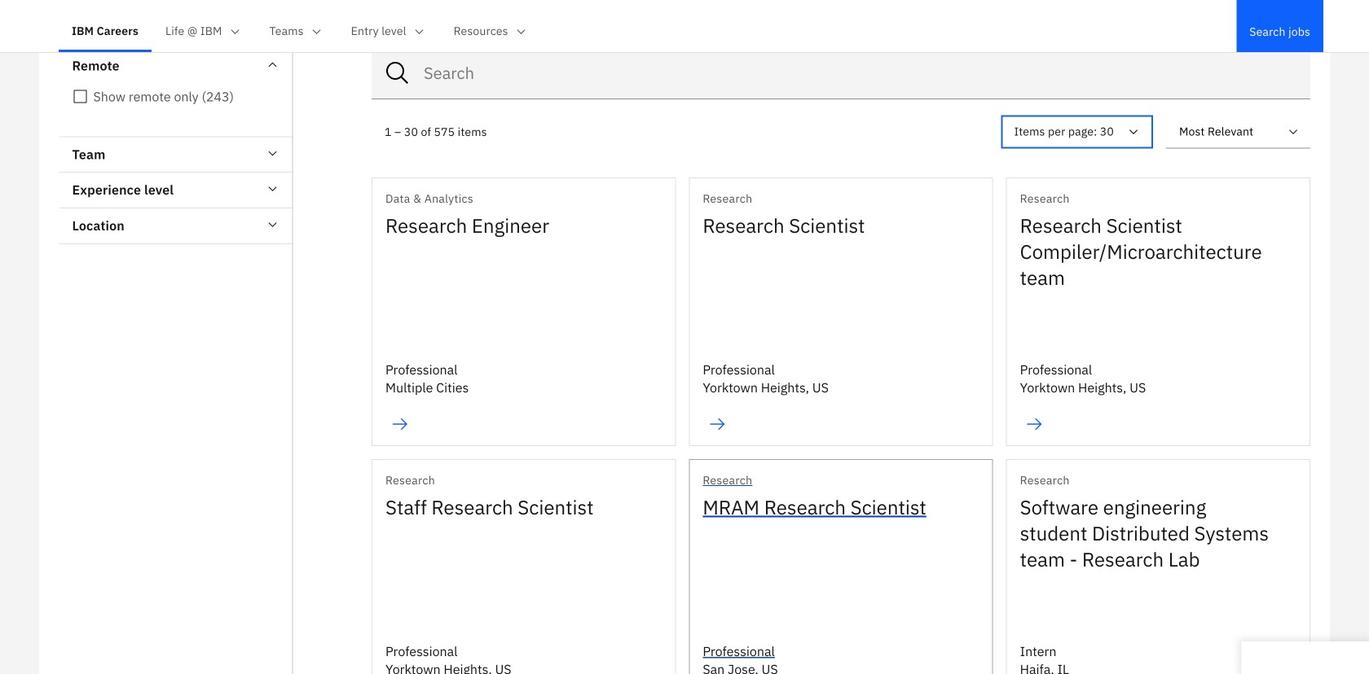 Task type: locate. For each thing, give the bounding box(es) containing it.
open cookie preferences modal section
[[1241, 642, 1369, 675]]



Task type: vqa. For each thing, say whether or not it's contained in the screenshot.
'Open Cookie Preferences Modal' 'section'
yes



